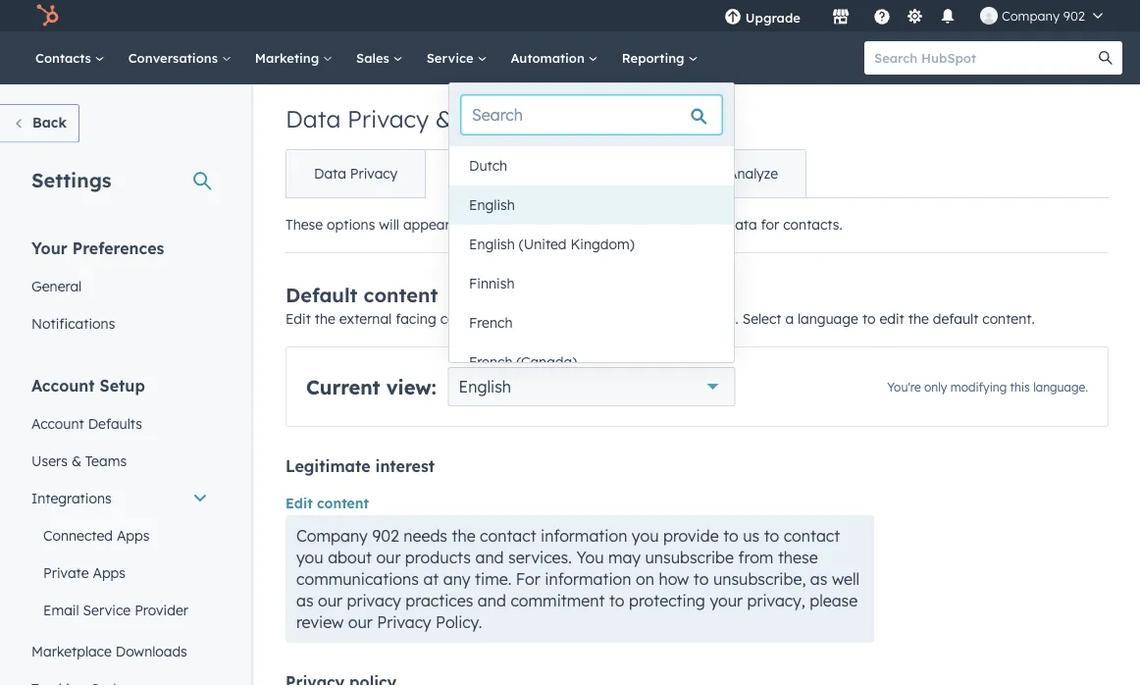 Task type: locate. For each thing, give the bounding box(es) containing it.
content down legitimate at the bottom left of page
[[317, 495, 369, 512]]

edit down default
[[286, 310, 311, 327]]

account inside account defaults link
[[31, 415, 84, 432]]

you
[[521, 216, 545, 233], [632, 526, 659, 546], [297, 548, 324, 568]]

appear
[[403, 216, 450, 233]]

902 left needs
[[373, 526, 399, 546]]

902 for company 902 needs the contact information you provide to us to contact you about our products and services. you may unsubscribe from these communications at any time. for information on how to unsubscribe, as well as our privacy practices and commitment to protecting your privacy, please review our privacy policy.
[[373, 526, 399, 546]]

0 horizontal spatial for
[[494, 310, 512, 327]]

english button
[[450, 186, 734, 225]]

0 vertical spatial english
[[469, 196, 515, 214]]

menu item
[[815, 0, 819, 31]]

0 vertical spatial edit
[[286, 310, 311, 327]]

the inside company 902 needs the contact information you provide to us to contact you about our products and services. you may unsubscribe from these communications at any time. for information on how to unsubscribe, as well as our privacy practices and commitment to protecting your privacy, please review our privacy policy.
[[452, 526, 476, 546]]

0 vertical spatial for
[[762, 216, 780, 233]]

0 horizontal spatial our
[[318, 591, 343, 611]]

2 contact from the left
[[784, 526, 841, 546]]

1 vertical spatial service
[[83, 601, 131, 619]]

these
[[286, 216, 323, 233]]

policy.
[[436, 613, 482, 632]]

by
[[656, 310, 671, 327]]

french down finnish on the left top of page
[[469, 314, 513, 331]]

english inside english (united kingdom) button
[[469, 236, 515, 253]]

0 horizontal spatial 902
[[373, 526, 399, 546]]

1 vertical spatial privacy
[[350, 165, 398, 182]]

2 vertical spatial our
[[348, 613, 373, 632]]

to left edit
[[863, 310, 876, 327]]

you up (united
[[521, 216, 545, 233]]

as up the please
[[811, 570, 828, 589]]

help image
[[874, 9, 891, 27]]

1 vertical spatial and
[[476, 548, 504, 568]]

hubspot image
[[35, 4, 59, 27]]

apps inside connected apps link
[[117, 527, 150, 544]]

options left by on the right of the page
[[603, 310, 652, 327]]

list box
[[450, 146, 734, 382]]

2 edit from the top
[[286, 495, 313, 512]]

& right users
[[72, 452, 81, 469]]

edit content button
[[286, 492, 369, 516]]

consent inside consent options link
[[454, 165, 509, 182]]

language.
[[675, 310, 739, 327], [1034, 380, 1089, 395]]

consent up dutch
[[459, 104, 550, 134]]

1 french from the top
[[469, 314, 513, 331]]

apps inside private apps link
[[93, 564, 126, 581]]

apps down integrations button
[[117, 527, 150, 544]]

2 horizontal spatial you
[[632, 526, 659, 546]]

account up account defaults
[[31, 376, 95, 395]]

anywhere
[[454, 216, 517, 233]]

1 vertical spatial company
[[297, 526, 368, 546]]

default content edit the external facing content for your consent options by language. select a language to edit the default content.
[[286, 283, 1036, 327]]

data
[[286, 104, 341, 134], [314, 165, 347, 182]]

data down marketing link
[[286, 104, 341, 134]]

0 vertical spatial you
[[521, 216, 545, 233]]

company
[[1002, 7, 1061, 24], [297, 526, 368, 546]]

0 vertical spatial service
[[427, 50, 478, 66]]

your left consent
[[516, 310, 545, 327]]

0 horizontal spatial as
[[297, 591, 314, 611]]

902 inside popup button
[[1064, 7, 1086, 24]]

well
[[833, 570, 860, 589]]

for inside default content edit the external facing content for your consent options by language. select a language to edit the default content.
[[494, 310, 512, 327]]

0 vertical spatial our
[[376, 548, 401, 568]]

back
[[32, 114, 67, 131]]

0 vertical spatial apps
[[117, 527, 150, 544]]

finnish button
[[450, 264, 734, 303]]

2 vertical spatial privacy
[[377, 613, 432, 632]]

content down finnish on the left top of page
[[441, 310, 490, 327]]

options left will
[[327, 216, 375, 233]]

sales
[[356, 50, 393, 66]]

1 vertical spatial our
[[318, 591, 343, 611]]

0 vertical spatial and
[[602, 216, 627, 233]]

only
[[925, 380, 948, 395]]

0 vertical spatial options
[[327, 216, 375, 233]]

you're only modifying this language.
[[888, 380, 1089, 395]]

0 horizontal spatial language.
[[675, 310, 739, 327]]

2 vertical spatial english
[[459, 377, 512, 397]]

our
[[376, 548, 401, 568], [318, 591, 343, 611], [348, 613, 373, 632]]

you
[[577, 548, 604, 568]]

company inside company 902 needs the contact information you provide to us to contact you about our products and services. you may unsubscribe from these communications at any time. for information on how to unsubscribe, as well as our privacy practices and commitment to protecting your privacy, please review our privacy policy.
[[297, 526, 368, 546]]

connected
[[43, 527, 113, 544]]

review
[[297, 613, 344, 632]]

and up kingdom)
[[602, 216, 627, 233]]

data for data privacy & consent
[[286, 104, 341, 134]]

0 vertical spatial privacy
[[348, 104, 429, 134]]

0 horizontal spatial your
[[516, 310, 545, 327]]

1 horizontal spatial company
[[1002, 7, 1061, 24]]

edit content
[[286, 495, 369, 512]]

your down unsubscribe,
[[710, 591, 743, 611]]

1 vertical spatial options
[[603, 310, 652, 327]]

upgrade
[[746, 9, 801, 26]]

language. inside default content edit the external facing content for your consent options by language. select a language to edit the default content.
[[675, 310, 739, 327]]

information down you
[[545, 570, 632, 589]]

our down privacy
[[348, 613, 373, 632]]

content up facing
[[364, 283, 438, 307]]

reporting
[[622, 50, 689, 66]]

data inside the data privacy link
[[314, 165, 347, 182]]

to down unsubscribe
[[694, 570, 709, 589]]

1 vertical spatial your
[[710, 591, 743, 611]]

1 vertical spatial language.
[[1034, 380, 1089, 395]]

privacy down privacy
[[377, 613, 432, 632]]

connected apps link
[[20, 517, 220, 554]]

english (united kingdom) button
[[450, 225, 734, 264]]

english down anywhere
[[469, 236, 515, 253]]

automation
[[511, 50, 589, 66]]

data privacy link
[[287, 150, 425, 197]]

data privacy
[[314, 165, 398, 182]]

Search search field
[[462, 95, 723, 135]]

contact up these
[[784, 526, 841, 546]]

consent up anywhere
[[454, 165, 509, 182]]

(canada)
[[517, 353, 578, 371]]

2 vertical spatial content
[[317, 495, 369, 512]]

1 horizontal spatial you
[[521, 216, 545, 233]]

edit down legitimate at the bottom left of page
[[286, 495, 313, 512]]

content inside button
[[317, 495, 369, 512]]

options inside default content edit the external facing content for your consent options by language. select a language to edit the default content.
[[603, 310, 652, 327]]

marketplace downloads link
[[20, 633, 220, 670]]

2 horizontal spatial the
[[909, 310, 930, 327]]

company for company 902
[[1002, 7, 1061, 24]]

downloads
[[116, 643, 187, 660]]

0 horizontal spatial service
[[83, 601, 131, 619]]

contact up services.
[[480, 526, 537, 546]]

personal
[[667, 216, 723, 233]]

contacts.
[[784, 216, 843, 233]]

email service provider link
[[20, 592, 220, 629]]

contact
[[480, 526, 537, 546], [784, 526, 841, 546]]

information up you
[[541, 526, 628, 546]]

this
[[1011, 380, 1031, 395]]

1 edit from the top
[[286, 310, 311, 327]]

0 horizontal spatial company
[[297, 526, 368, 546]]

902
[[1064, 7, 1086, 24], [373, 526, 399, 546]]

language. right "this"
[[1034, 380, 1089, 395]]

as up the review
[[297, 591, 314, 611]]

our up communications
[[376, 548, 401, 568]]

& down service link
[[436, 104, 453, 134]]

service down private apps link
[[83, 601, 131, 619]]

privacy for data privacy
[[350, 165, 398, 182]]

0 vertical spatial as
[[811, 570, 828, 589]]

1 horizontal spatial the
[[452, 526, 476, 546]]

and up time.
[[476, 548, 504, 568]]

help button
[[866, 0, 899, 31]]

0 horizontal spatial contact
[[480, 526, 537, 546]]

the down default
[[315, 310, 336, 327]]

account setup element
[[20, 375, 220, 685]]

1 vertical spatial data
[[314, 165, 347, 182]]

store
[[631, 216, 664, 233]]

needs
[[404, 526, 448, 546]]

1 vertical spatial &
[[72, 452, 81, 469]]

the for content
[[315, 310, 336, 327]]

english down french (canada)
[[459, 377, 512, 397]]

privacy
[[347, 591, 401, 611]]

0 vertical spatial language.
[[675, 310, 739, 327]]

1 vertical spatial account
[[31, 415, 84, 432]]

1 vertical spatial for
[[494, 310, 512, 327]]

you up may
[[632, 526, 659, 546]]

for right data
[[762, 216, 780, 233]]

privacy
[[348, 104, 429, 134], [350, 165, 398, 182], [377, 613, 432, 632]]

0 horizontal spatial &
[[72, 452, 81, 469]]

service inside service link
[[427, 50, 478, 66]]

the right edit
[[909, 310, 930, 327]]

edit inside button
[[286, 495, 313, 512]]

your preferences element
[[20, 237, 220, 342]]

options
[[327, 216, 375, 233], [603, 310, 652, 327]]

1 vertical spatial french
[[469, 353, 513, 371]]

1 horizontal spatial contact
[[784, 526, 841, 546]]

contacts
[[35, 50, 95, 66]]

you left about
[[297, 548, 324, 568]]

these
[[779, 548, 819, 568]]

0 vertical spatial content
[[364, 283, 438, 307]]

1 horizontal spatial service
[[427, 50, 478, 66]]

0 vertical spatial account
[[31, 376, 95, 395]]

0 vertical spatial company
[[1002, 7, 1061, 24]]

apps
[[117, 527, 150, 544], [93, 564, 126, 581]]

general link
[[20, 268, 220, 305]]

notifications image
[[940, 9, 957, 27]]

menu containing company 902
[[711, 0, 1117, 31]]

0 vertical spatial data
[[286, 104, 341, 134]]

kingdom)
[[571, 236, 635, 253]]

data up these
[[314, 165, 347, 182]]

1 vertical spatial consent
[[454, 165, 509, 182]]

0 vertical spatial your
[[516, 310, 545, 327]]

general
[[31, 277, 82, 295]]

1 account from the top
[[31, 376, 95, 395]]

and down time.
[[478, 591, 507, 611]]

1 horizontal spatial as
[[811, 570, 828, 589]]

content for default
[[364, 283, 438, 307]]

how
[[659, 570, 690, 589]]

1 horizontal spatial options
[[603, 310, 652, 327]]

privacy down sales link
[[348, 104, 429, 134]]

french left (canada) on the bottom
[[469, 353, 513, 371]]

account
[[31, 376, 95, 395], [31, 415, 84, 432]]

service inside email service provider link
[[83, 601, 131, 619]]

navigation
[[286, 149, 807, 198]]

privacy up will
[[350, 165, 398, 182]]

your preferences
[[31, 238, 164, 258]]

902 inside company 902 needs the contact information you provide to us to contact you about our products and services. you may unsubscribe from these communications at any time. for information on how to unsubscribe, as well as our privacy practices and commitment to protecting your privacy, please review our privacy policy.
[[373, 526, 399, 546]]

0 horizontal spatial you
[[297, 548, 324, 568]]

may
[[609, 548, 641, 568]]

for down finnish on the left top of page
[[494, 310, 512, 327]]

902 right mateo roberts image
[[1064, 7, 1086, 24]]

1 horizontal spatial 902
[[1064, 7, 1086, 24]]

analyze
[[729, 165, 779, 182]]

0 vertical spatial french
[[469, 314, 513, 331]]

products
[[405, 548, 471, 568]]

1 horizontal spatial &
[[436, 104, 453, 134]]

menu
[[711, 0, 1117, 31]]

apps up email service provider
[[93, 564, 126, 581]]

your inside company 902 needs the contact information you provide to us to contact you about our products and services. you may unsubscribe from these communications at any time. for information on how to unsubscribe, as well as our privacy practices and commitment to protecting your privacy, please review our privacy policy.
[[710, 591, 743, 611]]

data
[[727, 216, 758, 233]]

service up "data privacy & consent"
[[427, 50, 478, 66]]

1 vertical spatial english
[[469, 236, 515, 253]]

apps for private apps
[[93, 564, 126, 581]]

company right mateo roberts image
[[1002, 7, 1061, 24]]

1 vertical spatial as
[[297, 591, 314, 611]]

1 vertical spatial 902
[[373, 526, 399, 546]]

defaults
[[88, 415, 142, 432]]

0 horizontal spatial options
[[327, 216, 375, 233]]

account for account defaults
[[31, 415, 84, 432]]

0 vertical spatial consent
[[459, 104, 550, 134]]

our up the review
[[318, 591, 343, 611]]

conversations
[[128, 50, 222, 66]]

english up anywhere
[[469, 196, 515, 214]]

2 french from the top
[[469, 353, 513, 371]]

account up users
[[31, 415, 84, 432]]

&
[[436, 104, 453, 134], [72, 452, 81, 469]]

2 account from the top
[[31, 415, 84, 432]]

2 vertical spatial and
[[478, 591, 507, 611]]

users & teams link
[[20, 442, 220, 480]]

language. right by on the right of the page
[[675, 310, 739, 327]]

1 vertical spatial edit
[[286, 495, 313, 512]]

1 vertical spatial apps
[[93, 564, 126, 581]]

company up about
[[297, 526, 368, 546]]

email service provider
[[43, 601, 189, 619]]

for
[[762, 216, 780, 233], [494, 310, 512, 327]]

0 horizontal spatial the
[[315, 310, 336, 327]]

company inside company 902 popup button
[[1002, 7, 1061, 24]]

upgrade image
[[724, 9, 742, 27]]

902 for company 902
[[1064, 7, 1086, 24]]

0 vertical spatial 902
[[1064, 7, 1086, 24]]

1 horizontal spatial your
[[710, 591, 743, 611]]

you're
[[888, 380, 922, 395]]

edit inside default content edit the external facing content for your consent options by language. select a language to edit the default content.
[[286, 310, 311, 327]]

your
[[516, 310, 545, 327], [710, 591, 743, 611]]

the up products on the bottom left
[[452, 526, 476, 546]]

language
[[798, 310, 859, 327]]

1 vertical spatial you
[[632, 526, 659, 546]]

dutch button
[[450, 146, 734, 186]]



Task type: vqa. For each thing, say whether or not it's contained in the screenshot.
text field
no



Task type: describe. For each thing, give the bounding box(es) containing it.
default
[[286, 283, 358, 307]]

list box containing dutch
[[450, 146, 734, 382]]

to right us
[[765, 526, 780, 546]]

2 vertical spatial you
[[297, 548, 324, 568]]

users & teams
[[31, 452, 127, 469]]

notifications
[[31, 315, 115, 332]]

search button
[[1090, 41, 1123, 75]]

back link
[[0, 104, 79, 143]]

users
[[31, 452, 68, 469]]

reporting link
[[610, 31, 710, 84]]

account setup
[[31, 376, 145, 395]]

0 vertical spatial information
[[541, 526, 628, 546]]

1 horizontal spatial for
[[762, 216, 780, 233]]

select
[[743, 310, 782, 327]]

to down may
[[610, 591, 625, 611]]

preferences
[[72, 238, 164, 258]]

navigation containing data privacy
[[286, 149, 807, 198]]

marketplaces image
[[833, 9, 850, 27]]

setup
[[100, 376, 145, 395]]

contacts link
[[24, 31, 117, 84]]

1 vertical spatial information
[[545, 570, 632, 589]]

to inside default content edit the external facing content for your consent options by language. select a language to edit the default content.
[[863, 310, 876, 327]]

time.
[[475, 570, 512, 589]]

1 vertical spatial content
[[441, 310, 490, 327]]

these options will appear anywhere you process and store personal data for contacts.
[[286, 216, 843, 233]]

hubspot link
[[24, 4, 74, 27]]

english inside english dropdown button
[[459, 377, 512, 397]]

account for account setup
[[31, 376, 95, 395]]

from
[[739, 548, 774, 568]]

connected apps
[[43, 527, 150, 544]]

private
[[43, 564, 89, 581]]

Search HubSpot search field
[[865, 41, 1106, 75]]

english inside english button
[[469, 196, 515, 214]]

settings
[[31, 167, 111, 192]]

private apps
[[43, 564, 126, 581]]

sales link
[[345, 31, 415, 84]]

company 902 button
[[969, 0, 1115, 31]]

search image
[[1100, 51, 1113, 65]]

commitment
[[511, 591, 605, 611]]

mateo roberts image
[[981, 7, 999, 25]]

content for edit
[[317, 495, 369, 512]]

edit
[[880, 310, 905, 327]]

for
[[516, 570, 541, 589]]

settings image
[[907, 8, 924, 26]]

us
[[744, 526, 760, 546]]

a
[[786, 310, 794, 327]]

& inside account setup element
[[72, 452, 81, 469]]

account defaults
[[31, 415, 142, 432]]

privacy inside company 902 needs the contact information you provide to us to contact you about our products and services. you may unsubscribe from these communications at any time. for information on how to unsubscribe, as well as our privacy practices and commitment to protecting your privacy, please review our privacy policy.
[[377, 613, 432, 632]]

please
[[810, 591, 858, 611]]

options
[[513, 165, 565, 182]]

at
[[424, 570, 439, 589]]

0 vertical spatial &
[[436, 104, 453, 134]]

about
[[328, 548, 372, 568]]

view:
[[387, 375, 437, 399]]

interest
[[376, 457, 435, 476]]

consent
[[549, 310, 599, 327]]

service link
[[415, 31, 499, 84]]

french button
[[450, 303, 734, 343]]

marketplace downloads
[[31, 643, 187, 660]]

content.
[[983, 310, 1036, 327]]

integrations
[[31, 489, 112, 507]]

marketing
[[255, 50, 323, 66]]

notifications button
[[932, 0, 965, 31]]

email
[[43, 601, 79, 619]]

analyze link
[[700, 150, 806, 197]]

external
[[340, 310, 392, 327]]

default
[[934, 310, 979, 327]]

company for company 902 needs the contact information you provide to us to contact you about our products and services. you may unsubscribe from these communications at any time. for information on how to unsubscribe, as well as our privacy practices and commitment to protecting your privacy, please review our privacy policy.
[[297, 526, 368, 546]]

conversations link
[[117, 31, 243, 84]]

finnish
[[469, 275, 515, 292]]

1 contact from the left
[[480, 526, 537, 546]]

1 horizontal spatial language.
[[1034, 380, 1089, 395]]

apps for connected apps
[[117, 527, 150, 544]]

unsubscribe,
[[714, 570, 807, 589]]

on
[[636, 570, 655, 589]]

consent options link
[[425, 150, 593, 197]]

teams
[[85, 452, 127, 469]]

notifications link
[[20, 305, 220, 342]]

integrations button
[[20, 480, 220, 517]]

french for french
[[469, 314, 513, 331]]

communications
[[297, 570, 419, 589]]

2 horizontal spatial our
[[376, 548, 401, 568]]

automation link
[[499, 31, 610, 84]]

privacy,
[[748, 591, 806, 611]]

legitimate interest
[[286, 457, 435, 476]]

french for french (canada)
[[469, 353, 513, 371]]

data privacy & consent
[[286, 104, 550, 134]]

legitimate
[[286, 457, 371, 476]]

to left us
[[724, 526, 739, 546]]

english (united kingdom)
[[469, 236, 635, 253]]

process
[[548, 216, 598, 233]]

the for 902
[[452, 526, 476, 546]]

1 horizontal spatial our
[[348, 613, 373, 632]]

dutch
[[469, 157, 508, 174]]

privacy for data privacy & consent
[[348, 104, 429, 134]]

french (canada) button
[[450, 343, 734, 382]]

english button
[[448, 367, 736, 407]]

your inside default content edit the external facing content for your consent options by language. select a language to edit the default content.
[[516, 310, 545, 327]]

french (canada)
[[469, 353, 578, 371]]

unsubscribe
[[646, 548, 734, 568]]

protecting
[[629, 591, 706, 611]]

data for data privacy
[[314, 165, 347, 182]]

your
[[31, 238, 68, 258]]

company 902
[[1002, 7, 1086, 24]]

services.
[[509, 548, 572, 568]]

facing
[[396, 310, 437, 327]]

will
[[379, 216, 400, 233]]



